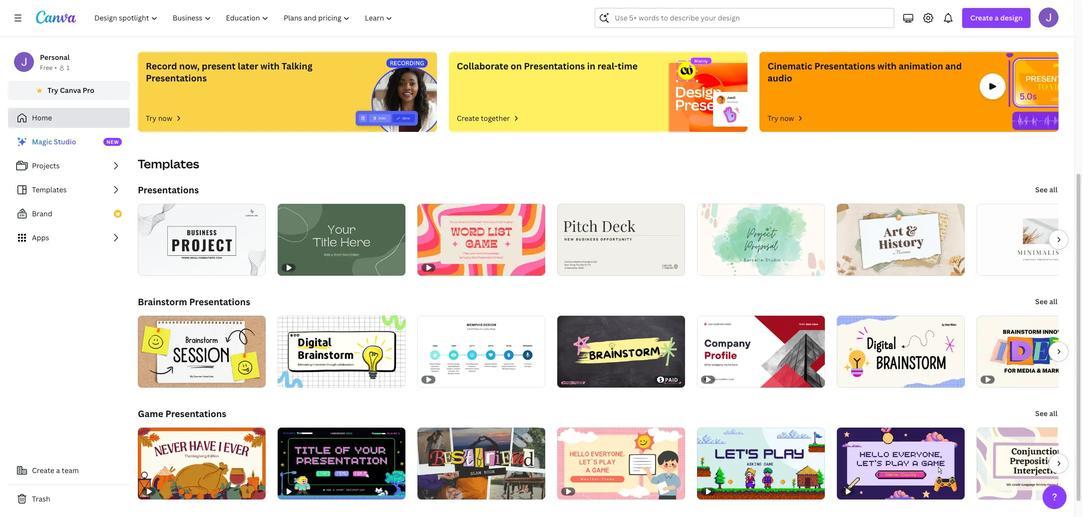 Task type: vqa. For each thing, say whether or not it's contained in the screenshot.
Brand
yes



Task type: describe. For each thing, give the bounding box(es) containing it.
templates link
[[8, 180, 130, 200]]

studio
[[54, 137, 76, 146]]

create a design
[[971, 13, 1023, 22]]

brainstorm presentations
[[138, 296, 250, 308]]

record
[[146, 60, 177, 72]]

now,
[[179, 60, 200, 72]]

list containing magic studio
[[8, 132, 130, 248]]

trash
[[32, 494, 50, 504]]

try canva pro button
[[8, 81, 130, 100]]

home
[[32, 113, 52, 122]]

presentation for presentation (4:3)
[[354, 14, 398, 23]]

animation
[[899, 60, 944, 72]]

game presentations link
[[138, 408, 226, 420]]

see for game
[[1036, 409, 1048, 418]]

apps
[[32, 233, 49, 242]]

presentation inside game presentation (16:9) group
[[591, 14, 635, 23]]

paid
[[666, 376, 679, 383]]

Search search field
[[615, 8, 875, 27]]

first)
[[320, 14, 338, 23]]

create together
[[457, 113, 510, 123]]

presentation for presentation (16:9)
[[138, 14, 182, 23]]

brainstorm
[[138, 296, 187, 308]]

audio
[[768, 72, 793, 84]]

try for cinematic presentations with animation and audio
[[768, 113, 779, 123]]

now for cinematic presentations with animation and audio
[[780, 113, 795, 123]]

cinematic
[[768, 60, 813, 72]]

collaborate on presentations in real-time
[[457, 60, 638, 72]]

presentations inside cinematic presentations with animation and audio
[[815, 60, 876, 72]]

record now, present later with talking presentations
[[146, 60, 313, 84]]

with inside record now, present later with talking presentations
[[261, 60, 280, 72]]

new
[[107, 138, 119, 145]]

a for design
[[995, 13, 999, 22]]

free •
[[40, 63, 57, 72]]

talking
[[282, 60, 313, 72]]

jacob simon image
[[1039, 7, 1059, 27]]

try now for record now, present later with talking presentations
[[146, 113, 172, 123]]

design
[[1001, 13, 1023, 22]]

now for record now, present later with talking presentations
[[158, 113, 172, 123]]

brand
[[32, 209, 52, 218]]

on
[[511, 60, 522, 72]]

create a design button
[[963, 8, 1031, 28]]

try canva pro
[[47, 85, 94, 95]]

presentations inside record now, present later with talking presentations
[[146, 72, 207, 84]]

see all for game
[[1036, 409, 1058, 418]]

cinematic presentations with animation and audio
[[768, 60, 962, 84]]

all for brainstorm
[[1050, 297, 1058, 306]]

a for team
[[56, 466, 60, 475]]

game presentation (16:9)
[[570, 14, 656, 23]]

see for brainstorm
[[1036, 297, 1048, 306]]

game presentation (16:9) group
[[570, 0, 666, 36]]

1 see from the top
[[1036, 185, 1048, 194]]

0 vertical spatial templates
[[138, 155, 199, 172]]

apps link
[[8, 228, 130, 248]]



Task type: locate. For each thing, give the bounding box(es) containing it.
create a team
[[32, 466, 79, 475]]

0 vertical spatial see all link
[[1035, 180, 1059, 200]]

1 horizontal spatial with
[[878, 60, 897, 72]]

4 presentation from the left
[[591, 14, 635, 23]]

2 vertical spatial see all
[[1036, 409, 1058, 418]]

1 with from the left
[[261, 60, 280, 72]]

0 horizontal spatial with
[[261, 60, 280, 72]]

try inside button
[[47, 85, 58, 95]]

2 presentation from the left
[[246, 14, 290, 23]]

create left together
[[457, 113, 479, 123]]

0 horizontal spatial create
[[32, 466, 54, 475]]

create for create a design
[[971, 13, 994, 22]]

brainstorm presentations link
[[138, 296, 250, 308]]

a left team
[[56, 466, 60, 475]]

see all link for game
[[1035, 404, 1059, 424]]

presentation up record
[[138, 14, 182, 23]]

1
[[66, 63, 70, 72]]

team
[[62, 466, 79, 475]]

create for create a team
[[32, 466, 54, 475]]

2 vertical spatial see
[[1036, 409, 1048, 418]]

templates down projects
[[32, 185, 67, 194]]

templates
[[138, 155, 199, 172], [32, 185, 67, 194]]

2 (16:9) from the left
[[636, 14, 656, 23]]

2 now from the left
[[780, 113, 795, 123]]

3 see from the top
[[1036, 409, 1048, 418]]

presentation (16:9)
[[138, 14, 203, 23]]

top level navigation element
[[88, 8, 401, 28]]

time
[[618, 60, 638, 72]]

create a team button
[[8, 461, 130, 481]]

canva
[[60, 85, 81, 95]]

create
[[971, 13, 994, 22], [457, 113, 479, 123], [32, 466, 54, 475]]

1 horizontal spatial game
[[570, 14, 589, 23]]

0 vertical spatial game
[[570, 14, 589, 23]]

3 see all link from the top
[[1035, 404, 1059, 424]]

game for game presentation (16:9)
[[570, 14, 589, 23]]

projects link
[[8, 156, 130, 176]]

1 vertical spatial see all
[[1036, 297, 1058, 306]]

0 horizontal spatial now
[[158, 113, 172, 123]]

0 horizontal spatial templates
[[32, 185, 67, 194]]

all for game
[[1050, 409, 1058, 418]]

1 try now from the left
[[146, 113, 172, 123]]

1 vertical spatial templates
[[32, 185, 67, 194]]

1 (16:9) from the left
[[183, 14, 203, 23]]

templates up presentations link
[[138, 155, 199, 172]]

a inside dropdown button
[[995, 13, 999, 22]]

1 vertical spatial create
[[457, 113, 479, 123]]

collaborate
[[457, 60, 509, 72]]

•
[[55, 63, 57, 72]]

0 vertical spatial a
[[995, 13, 999, 22]]

(mobile-
[[291, 14, 320, 23]]

0 horizontal spatial try now
[[146, 113, 172, 123]]

with inside cinematic presentations with animation and audio
[[878, 60, 897, 72]]

0 horizontal spatial (16:9)
[[183, 14, 203, 23]]

1 vertical spatial all
[[1050, 297, 1058, 306]]

try
[[47, 85, 58, 95], [146, 113, 157, 123], [768, 113, 779, 123]]

magic studio
[[32, 137, 76, 146]]

1 horizontal spatial templates
[[138, 155, 199, 172]]

2 all from the top
[[1050, 297, 1058, 306]]

(16:9)
[[183, 14, 203, 23], [636, 14, 656, 23]]

2 with from the left
[[878, 60, 897, 72]]

game inside game presentation (16:9) group
[[570, 14, 589, 23]]

2 see from the top
[[1036, 297, 1048, 306]]

1 horizontal spatial (16:9)
[[636, 14, 656, 23]]

0 horizontal spatial a
[[56, 466, 60, 475]]

presentations link
[[138, 184, 199, 196]]

magic
[[32, 137, 52, 146]]

a
[[995, 13, 999, 22], [56, 466, 60, 475]]

3 see all from the top
[[1036, 409, 1058, 418]]

1 now from the left
[[158, 113, 172, 123]]

1 horizontal spatial try
[[146, 113, 157, 123]]

1 horizontal spatial try now
[[768, 113, 795, 123]]

2 see all from the top
[[1036, 297, 1058, 306]]

0 horizontal spatial game
[[138, 408, 163, 420]]

home link
[[8, 108, 130, 128]]

projects
[[32, 161, 60, 170]]

present
[[202, 60, 236, 72]]

presentation left (mobile-
[[246, 14, 290, 23]]

with left animation
[[878, 60, 897, 72]]

1 horizontal spatial now
[[780, 113, 795, 123]]

3 presentation from the left
[[354, 14, 398, 23]]

presentations
[[524, 60, 585, 72], [815, 60, 876, 72], [146, 72, 207, 84], [138, 184, 199, 196], [189, 296, 250, 308], [165, 408, 226, 420]]

1 vertical spatial game
[[138, 408, 163, 420]]

create left team
[[32, 466, 54, 475]]

create inside create a team button
[[32, 466, 54, 475]]

pro
[[83, 85, 94, 95]]

and
[[946, 60, 962, 72]]

with
[[261, 60, 280, 72], [878, 60, 897, 72]]

trash link
[[8, 489, 130, 509]]

real-
[[598, 60, 618, 72]]

0 vertical spatial create
[[971, 13, 994, 22]]

3 all from the top
[[1050, 409, 1058, 418]]

1 vertical spatial a
[[56, 466, 60, 475]]

1 presentation from the left
[[138, 14, 182, 23]]

presentation left (4:3)
[[354, 14, 398, 23]]

see all for brainstorm
[[1036, 297, 1058, 306]]

0 vertical spatial see all
[[1036, 185, 1058, 194]]

None search field
[[595, 8, 895, 28]]

personal
[[40, 52, 70, 62]]

0 horizontal spatial try
[[47, 85, 58, 95]]

2 vertical spatial create
[[32, 466, 54, 475]]

2 vertical spatial see all link
[[1035, 404, 1059, 424]]

see all link for brainstorm
[[1035, 292, 1059, 312]]

presentation for presentation (mobile-first)
[[246, 14, 290, 23]]

in
[[587, 60, 596, 72]]

create for create together
[[457, 113, 479, 123]]

now
[[158, 113, 172, 123], [780, 113, 795, 123]]

(4:3)
[[399, 14, 414, 23]]

create left design
[[971, 13, 994, 22]]

1 horizontal spatial a
[[995, 13, 999, 22]]

2 horizontal spatial create
[[971, 13, 994, 22]]

game for game presentations
[[138, 408, 163, 420]]

later
[[238, 60, 258, 72]]

2 try now from the left
[[768, 113, 795, 123]]

0 vertical spatial all
[[1050, 185, 1058, 194]]

1 see all from the top
[[1036, 185, 1058, 194]]

1 see all link from the top
[[1035, 180, 1059, 200]]

1 horizontal spatial create
[[457, 113, 479, 123]]

free
[[40, 63, 53, 72]]

try for record now, present later with talking presentations
[[146, 113, 157, 123]]

0 vertical spatial see
[[1036, 185, 1048, 194]]

see all link
[[1035, 180, 1059, 200], [1035, 292, 1059, 312], [1035, 404, 1059, 424]]

see all
[[1036, 185, 1058, 194], [1036, 297, 1058, 306], [1036, 409, 1058, 418]]

try now for cinematic presentations with animation and audio
[[768, 113, 795, 123]]

list
[[8, 132, 130, 248]]

1 vertical spatial see
[[1036, 297, 1048, 306]]

with right later
[[261, 60, 280, 72]]

try now
[[146, 113, 172, 123], [768, 113, 795, 123]]

1 all from the top
[[1050, 185, 1058, 194]]

1 vertical spatial see all link
[[1035, 292, 1059, 312]]

2 vertical spatial all
[[1050, 409, 1058, 418]]

game
[[570, 14, 589, 23], [138, 408, 163, 420]]

create inside create a design dropdown button
[[971, 13, 994, 22]]

presentation
[[138, 14, 182, 23], [246, 14, 290, 23], [354, 14, 398, 23], [591, 14, 635, 23]]

2 see all link from the top
[[1035, 292, 1059, 312]]

brand link
[[8, 204, 130, 224]]

game presentations
[[138, 408, 226, 420]]

presentation (mobile-first)
[[246, 14, 338, 23]]

a inside button
[[56, 466, 60, 475]]

a left design
[[995, 13, 999, 22]]

(16:9) inside group
[[636, 14, 656, 23]]

all
[[1050, 185, 1058, 194], [1050, 297, 1058, 306], [1050, 409, 1058, 418]]

see
[[1036, 185, 1048, 194], [1036, 297, 1048, 306], [1036, 409, 1048, 418]]

2 horizontal spatial try
[[768, 113, 779, 123]]

presentation up real-
[[591, 14, 635, 23]]

together
[[481, 113, 510, 123]]

presentation (4:3)
[[354, 14, 414, 23]]



